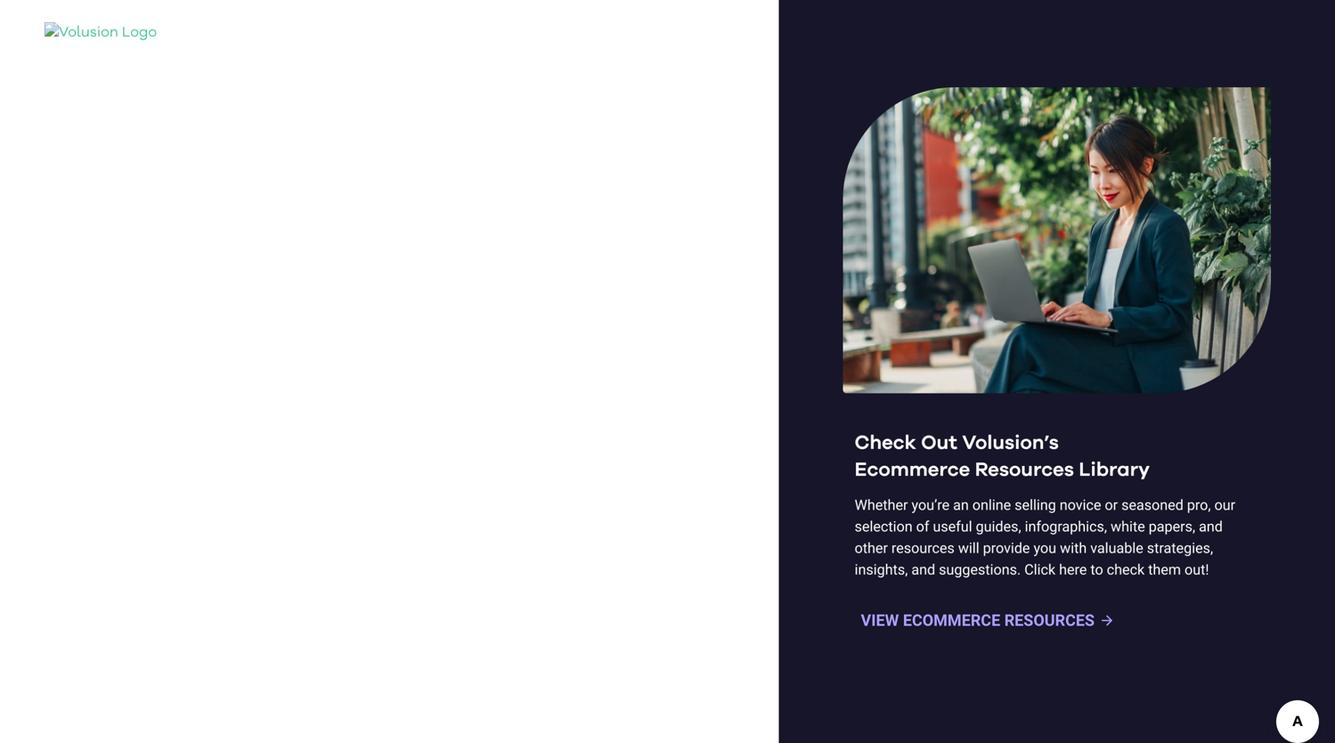 Task type: describe. For each thing, give the bounding box(es) containing it.
hero image
[[843, 87, 1271, 587]]

view
[[861, 611, 899, 630]]

resources
[[1005, 611, 1095, 630]]

arrow_forward
[[1100, 612, 1116, 628]]

volusion logo image
[[45, 22, 187, 53]]

ecommerce
[[903, 611, 1001, 630]]



Task type: vqa. For each thing, say whether or not it's contained in the screenshot.
arrow_forward at the bottom right of page
yes



Task type: locate. For each thing, give the bounding box(es) containing it.
view ecommerce resources arrow_forward
[[861, 611, 1116, 630]]



